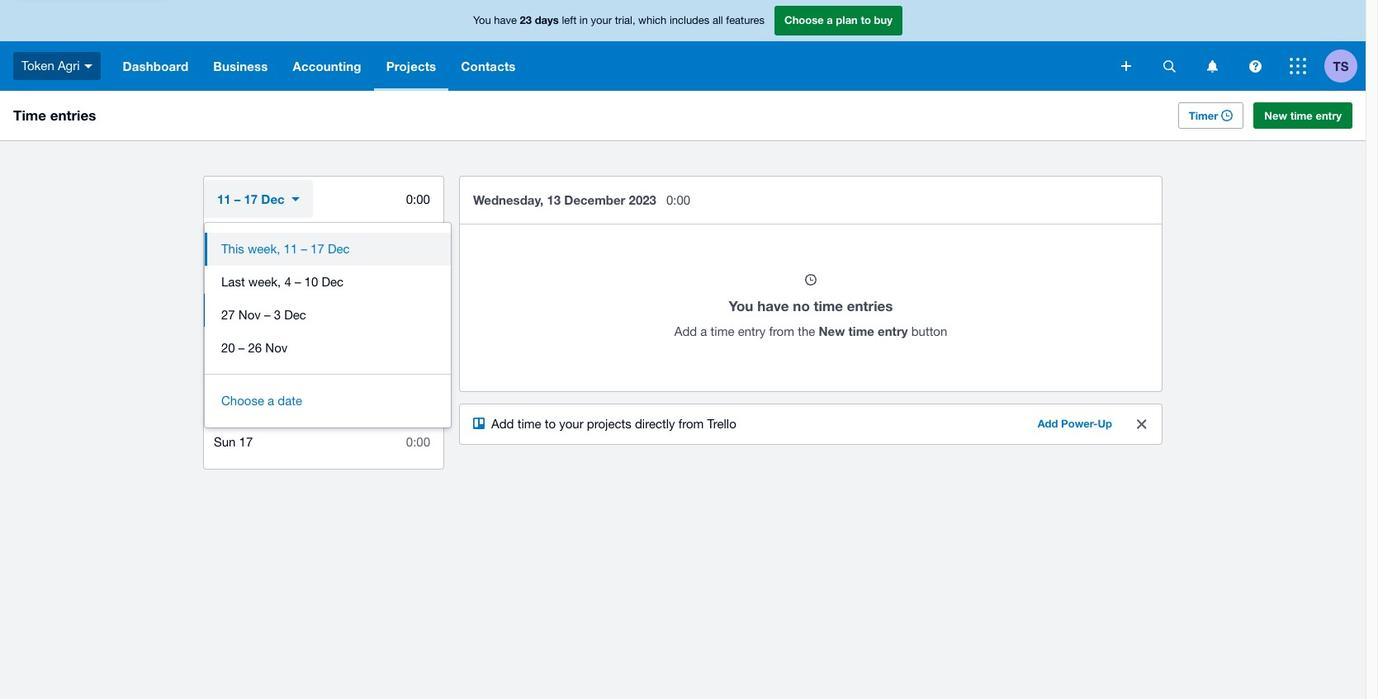 Task type: locate. For each thing, give the bounding box(es) containing it.
2 vertical spatial 17
[[239, 435, 253, 449]]

sun 17
[[214, 435, 253, 449]]

entries right time
[[50, 107, 96, 124]]

contacts button
[[449, 41, 528, 91]]

nov right 27
[[239, 308, 261, 322]]

13 for wednesday,
[[547, 192, 561, 207]]

2023
[[629, 192, 656, 207]]

to inside banner
[[861, 13, 871, 27]]

new right the
[[819, 324, 845, 339]]

13 inside button
[[242, 303, 256, 317]]

mon 11
[[214, 237, 256, 251]]

0:00
[[406, 192, 430, 206], [666, 193, 690, 207], [406, 237, 430, 251], [406, 369, 430, 383], [406, 435, 430, 449]]

0 horizontal spatial have
[[494, 14, 517, 27]]

1 vertical spatial 17
[[311, 242, 324, 256]]

2 horizontal spatial entry
[[1316, 109, 1342, 122]]

0 horizontal spatial to
[[545, 417, 556, 431]]

1 vertical spatial week,
[[248, 275, 281, 289]]

10
[[304, 275, 318, 289]]

you left no
[[729, 297, 753, 315]]

new
[[1265, 109, 1287, 122], [819, 324, 845, 339]]

have left no
[[757, 297, 789, 315]]

1 vertical spatial your
[[559, 417, 584, 431]]

to left projects
[[545, 417, 556, 431]]

entry down ts
[[1316, 109, 1342, 122]]

svg image inside token agri popup button
[[84, 64, 92, 68]]

days
[[535, 13, 559, 27]]

add inside add a time entry from the new time entry button
[[674, 325, 697, 339]]

– up the 10 at top left
[[301, 242, 307, 256]]

dec
[[261, 192, 285, 206], [328, 242, 350, 256], [322, 275, 344, 289], [284, 308, 306, 322]]

a inside button
[[268, 394, 274, 408]]

clear button
[[1126, 408, 1159, 441]]

have inside you have 23 days left in your trial, which includes all features
[[494, 14, 517, 27]]

choose a date link
[[221, 394, 302, 408]]

0 horizontal spatial entries
[[50, 107, 96, 124]]

your left projects
[[559, 417, 584, 431]]

entries
[[50, 107, 96, 124], [847, 297, 893, 315]]

0 horizontal spatial a
[[268, 394, 274, 408]]

thu 14
[[214, 336, 252, 350]]

entry inside add a time entry from the new time entry button
[[738, 325, 766, 339]]

your
[[591, 14, 612, 27], [559, 417, 584, 431]]

0 vertical spatial 13
[[547, 192, 561, 207]]

1 vertical spatial have
[[757, 297, 789, 315]]

1 vertical spatial a
[[701, 325, 707, 339]]

– up mon 11
[[234, 192, 241, 206]]

entry left the
[[738, 325, 766, 339]]

13 left december
[[547, 192, 561, 207]]

left
[[562, 14, 577, 27]]

1 vertical spatial 13
[[242, 303, 256, 317]]

0 vertical spatial new
[[1265, 109, 1287, 122]]

2 horizontal spatial a
[[827, 13, 833, 27]]

have for 23
[[494, 14, 517, 27]]

a inside add a time entry from the new time entry button
[[701, 325, 707, 339]]

17 up tue 12 button
[[311, 242, 324, 256]]

0 horizontal spatial svg image
[[1249, 60, 1261, 72]]

1 horizontal spatial a
[[701, 325, 707, 339]]

list box
[[205, 223, 451, 375]]

timer button
[[1178, 102, 1244, 129]]

week, right this
[[248, 242, 280, 256]]

3
[[274, 308, 281, 322]]

svg image left ts
[[1290, 58, 1306, 74]]

from left the
[[769, 325, 794, 339]]

1 vertical spatial nov
[[265, 341, 288, 355]]

– inside popup button
[[234, 192, 241, 206]]

0 horizontal spatial 13
[[242, 303, 256, 317]]

have left 23
[[494, 14, 517, 27]]

a for choose a date
[[268, 394, 274, 408]]

0 horizontal spatial add
[[491, 417, 514, 431]]

11 right mon
[[242, 237, 256, 251]]

add power-up
[[1038, 417, 1112, 430]]

17 right sun
[[239, 435, 253, 449]]

1 horizontal spatial new
[[1265, 109, 1287, 122]]

to left buy
[[861, 13, 871, 27]]

–
[[234, 192, 241, 206], [301, 242, 307, 256], [295, 275, 301, 289], [264, 308, 270, 322], [239, 341, 245, 355]]

nov
[[239, 308, 261, 322], [265, 341, 288, 355]]

buy
[[874, 13, 893, 27]]

dec up this week, 11 – 17 dec
[[261, 192, 285, 206]]

tue 12
[[214, 270, 251, 284]]

your inside you have 23 days left in your trial, which includes all features
[[591, 14, 612, 27]]

1 horizontal spatial choose
[[784, 13, 824, 27]]

1 horizontal spatial add
[[674, 325, 697, 339]]

2 horizontal spatial 11
[[284, 242, 297, 256]]

week,
[[248, 242, 280, 256], [248, 275, 281, 289]]

you
[[473, 14, 491, 27], [729, 297, 753, 315]]

0 horizontal spatial choose
[[221, 394, 264, 408]]

trial,
[[615, 14, 635, 27]]

0 horizontal spatial your
[[559, 417, 584, 431]]

features
[[726, 14, 765, 27]]

wednesday,
[[473, 192, 544, 207]]

new right timer button
[[1265, 109, 1287, 122]]

sat 16 button
[[204, 393, 443, 426]]

0 vertical spatial to
[[861, 13, 871, 27]]

17 up mon 11
[[244, 192, 258, 206]]

16
[[236, 402, 250, 416]]

svg image
[[1163, 60, 1176, 72], [1207, 60, 1218, 72], [1121, 61, 1131, 71], [84, 64, 92, 68]]

0 vertical spatial choose
[[784, 13, 824, 27]]

choose a date button
[[205, 385, 451, 418]]

2 vertical spatial a
[[268, 394, 274, 408]]

time inside add a time entry from the new time entry button
[[711, 325, 735, 339]]

1 horizontal spatial you
[[729, 297, 753, 315]]

sat
[[214, 402, 232, 416]]

0 vertical spatial you
[[473, 14, 491, 27]]

1 vertical spatial you
[[729, 297, 753, 315]]

have
[[494, 14, 517, 27], [757, 297, 789, 315]]

13 right 27
[[242, 303, 256, 317]]

0 vertical spatial from
[[769, 325, 794, 339]]

a inside banner
[[827, 13, 833, 27]]

17 inside 'button'
[[311, 242, 324, 256]]

0 vertical spatial your
[[591, 14, 612, 27]]

0 vertical spatial week,
[[248, 242, 280, 256]]

11 inside 'button'
[[284, 242, 297, 256]]

entries up add a time entry from the new time entry button
[[847, 297, 893, 315]]

0 horizontal spatial entry
[[738, 325, 766, 339]]

a for add a time entry from the new time entry button
[[701, 325, 707, 339]]

you left 23
[[473, 14, 491, 27]]

group
[[205, 223, 451, 428]]

sat 16
[[214, 402, 250, 416]]

banner containing ts
[[0, 0, 1366, 91]]

1 vertical spatial to
[[545, 417, 556, 431]]

1 horizontal spatial entries
[[847, 297, 893, 315]]

dec up tue 12 button
[[328, 242, 350, 256]]

token
[[21, 58, 54, 72]]

1 horizontal spatial from
[[769, 325, 794, 339]]

11 up "4" at the left top of the page
[[284, 242, 297, 256]]

0 horizontal spatial new
[[819, 324, 845, 339]]

1 horizontal spatial to
[[861, 13, 871, 27]]

week, inside 'button'
[[248, 242, 280, 256]]

1 horizontal spatial have
[[757, 297, 789, 315]]

23
[[520, 13, 532, 27]]

– left 3
[[264, 308, 270, 322]]

nov right 26 at the left
[[265, 341, 288, 355]]

2 horizontal spatial add
[[1038, 417, 1058, 430]]

0 horizontal spatial from
[[679, 417, 704, 431]]

13
[[547, 192, 561, 207], [242, 303, 256, 317]]

tue
[[214, 270, 233, 284]]

entry left button
[[878, 324, 908, 339]]

1 vertical spatial new
[[819, 324, 845, 339]]

projects button
[[374, 41, 449, 91]]

1 horizontal spatial 11
[[242, 237, 256, 251]]

accounting button
[[280, 41, 374, 91]]

0 horizontal spatial you
[[473, 14, 491, 27]]

choose
[[784, 13, 824, 27], [221, 394, 264, 408]]

0:00 for mon 11
[[406, 237, 430, 251]]

power-
[[1061, 417, 1098, 430]]

11 up mon
[[217, 192, 231, 206]]

from
[[769, 325, 794, 339], [679, 417, 704, 431]]

svg image
[[1290, 58, 1306, 74], [1249, 60, 1261, 72]]

week, left "4" at the left top of the page
[[248, 275, 281, 289]]

0 vertical spatial 17
[[244, 192, 258, 206]]

choose inside choose a date button
[[221, 394, 264, 408]]

which
[[638, 14, 667, 27]]

this week, 11 – 17 dec button
[[205, 233, 451, 266]]

1 horizontal spatial your
[[591, 14, 612, 27]]

svg image up "new time entry" button
[[1249, 60, 1261, 72]]

ts
[[1333, 58, 1349, 73]]

20 – 26 nov
[[221, 341, 288, 355]]

15
[[232, 369, 246, 383]]

a
[[827, 13, 833, 27], [701, 325, 707, 339], [268, 394, 274, 408]]

you for you have no time entries
[[729, 297, 753, 315]]

you inside you have 23 days left in your trial, which includes all features
[[473, 14, 491, 27]]

entry
[[1316, 109, 1342, 122], [878, 324, 908, 339], [738, 325, 766, 339]]

you for you have 23 days left in your trial, which includes all features
[[473, 14, 491, 27]]

– right 20 on the left
[[239, 341, 245, 355]]

0 vertical spatial have
[[494, 14, 517, 27]]

up
[[1098, 417, 1112, 430]]

0 vertical spatial a
[[827, 13, 833, 27]]

17
[[244, 192, 258, 206], [311, 242, 324, 256], [239, 435, 253, 449]]

directly
[[635, 417, 675, 431]]

– inside 'button'
[[301, 242, 307, 256]]

choose inside banner
[[784, 13, 824, 27]]

week, inside button
[[248, 275, 281, 289]]

from left trello
[[679, 417, 704, 431]]

last
[[221, 275, 245, 289]]

0 horizontal spatial 11
[[217, 192, 231, 206]]

accounting
[[293, 59, 361, 73]]

20 – 26 nov button
[[205, 332, 451, 365]]

banner
[[0, 0, 1366, 91]]

trello
[[707, 417, 736, 431]]

1 horizontal spatial 13
[[547, 192, 561, 207]]

business
[[213, 59, 268, 73]]

time
[[1290, 109, 1313, 122], [814, 297, 843, 315], [849, 324, 874, 339], [711, 325, 735, 339], [517, 417, 541, 431]]

your right the in
[[591, 14, 612, 27]]

0:00 for sun 17
[[406, 435, 430, 449]]

1 vertical spatial choose
[[221, 394, 264, 408]]

button
[[911, 325, 947, 339]]

0 horizontal spatial nov
[[239, 308, 261, 322]]

13 for wed
[[242, 303, 256, 317]]

date
[[278, 394, 302, 408]]



Task type: vqa. For each thing, say whether or not it's contained in the screenshot.
close on the right bottom
no



Task type: describe. For each thing, give the bounding box(es) containing it.
dashboard link
[[110, 41, 201, 91]]

12
[[237, 270, 251, 284]]

1 vertical spatial entries
[[847, 297, 893, 315]]

token agri button
[[0, 41, 110, 91]]

week, for this
[[248, 242, 280, 256]]

tue 12 button
[[204, 261, 443, 294]]

last week, 4 – 10 dec
[[221, 275, 344, 289]]

all
[[713, 14, 723, 27]]

wed 13 button
[[204, 294, 443, 327]]

choose for choose a date
[[221, 394, 264, 408]]

list box containing this week, 11 – 17 dec
[[205, 223, 451, 375]]

a for choose a plan to buy
[[827, 13, 833, 27]]

choose a date
[[221, 394, 302, 408]]

27
[[221, 308, 235, 322]]

from inside add a time entry from the new time entry button
[[769, 325, 794, 339]]

time
[[13, 107, 46, 124]]

dashboard
[[123, 59, 188, 73]]

the
[[798, 325, 815, 339]]

11 – 17 dec button
[[204, 180, 313, 218]]

wednesday, 13 december 2023
[[473, 192, 656, 207]]

17 inside popup button
[[244, 192, 258, 206]]

in
[[580, 14, 588, 27]]

timer
[[1189, 109, 1218, 122]]

wed
[[214, 303, 239, 317]]

dec inside popup button
[[261, 192, 285, 206]]

group containing this week, 11 – 17 dec
[[205, 223, 451, 428]]

token agri
[[21, 58, 80, 72]]

you have no time entries
[[729, 297, 893, 315]]

14
[[238, 336, 252, 350]]

have for no
[[757, 297, 789, 315]]

new time entry button
[[1254, 102, 1353, 129]]

1 horizontal spatial nov
[[265, 341, 288, 355]]

new inside "new time entry" button
[[1265, 109, 1287, 122]]

0 vertical spatial nov
[[239, 308, 261, 322]]

27 nov – 3 dec
[[221, 308, 306, 322]]

includes
[[670, 14, 710, 27]]

26
[[248, 341, 262, 355]]

1 horizontal spatial entry
[[878, 324, 908, 339]]

add for new
[[674, 325, 697, 339]]

1 vertical spatial from
[[679, 417, 704, 431]]

time inside button
[[1290, 109, 1313, 122]]

dec right the 10 at top left
[[322, 275, 344, 289]]

fri 15
[[215, 369, 246, 383]]

0 vertical spatial entries
[[50, 107, 96, 124]]

fri
[[215, 369, 229, 383]]

plan
[[836, 13, 858, 27]]

new time entry
[[1265, 109, 1342, 122]]

11 – 17 dec
[[217, 192, 285, 206]]

choose for choose a plan to buy
[[784, 13, 824, 27]]

you have 23 days left in your trial, which includes all features
[[473, 13, 765, 27]]

add time to your projects directly from trello
[[491, 417, 736, 431]]

add power-up link
[[1028, 411, 1122, 438]]

thu 14 button
[[204, 327, 443, 360]]

add a time entry from the new time entry button
[[674, 324, 947, 339]]

business button
[[201, 41, 280, 91]]

clear image
[[1137, 419, 1147, 429]]

27 nov – 3 dec button
[[205, 299, 451, 332]]

dec right 3
[[284, 308, 306, 322]]

week, for last
[[248, 275, 281, 289]]

last week, 4 – 10 dec button
[[205, 266, 451, 299]]

entry inside button
[[1316, 109, 1342, 122]]

– right "4" at the left top of the page
[[295, 275, 301, 289]]

20
[[221, 341, 235, 355]]

this
[[221, 242, 244, 256]]

sun
[[214, 435, 236, 449]]

contacts
[[461, 59, 516, 73]]

projects
[[386, 59, 436, 73]]

projects
[[587, 417, 632, 431]]

ts button
[[1325, 41, 1366, 91]]

4
[[284, 275, 291, 289]]

time entries
[[13, 107, 96, 124]]

11 inside popup button
[[217, 192, 231, 206]]

agri
[[58, 58, 80, 72]]

1 horizontal spatial svg image
[[1290, 58, 1306, 74]]

wed 13
[[214, 303, 256, 317]]

thu
[[214, 336, 235, 350]]

december
[[564, 192, 625, 207]]

this week, 11 – 17 dec
[[221, 242, 350, 256]]

add for from
[[491, 417, 514, 431]]

mon
[[214, 237, 239, 251]]

no
[[793, 297, 810, 315]]

choose a plan to buy
[[784, 13, 893, 27]]

dec inside 'button'
[[328, 242, 350, 256]]

0:00 for fri 15
[[406, 369, 430, 383]]



